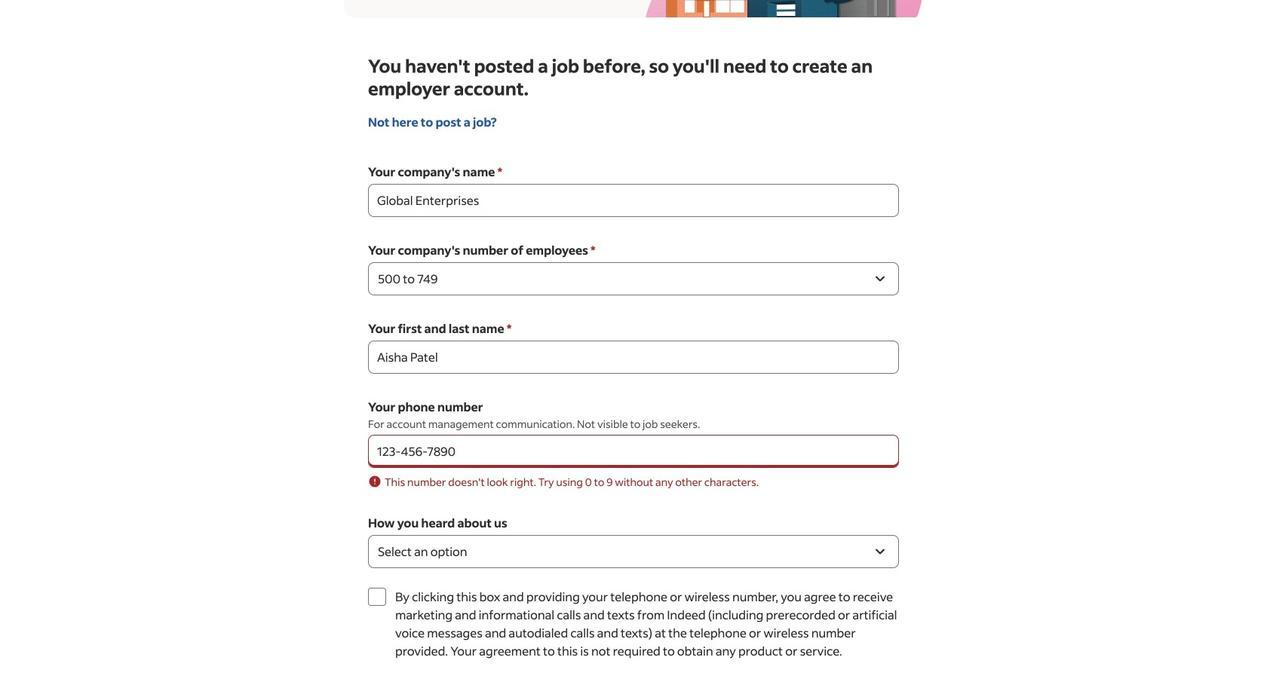 Task type: vqa. For each thing, say whether or not it's contained in the screenshot.
Job
no



Task type: locate. For each thing, give the bounding box(es) containing it.
None field
[[368, 184, 899, 217]]

None checkbox
[[368, 589, 386, 607]]

Your first and last name field
[[368, 341, 899, 374]]



Task type: describe. For each thing, give the bounding box(es) containing it.
Your phone number telephone field
[[368, 435, 899, 469]]



